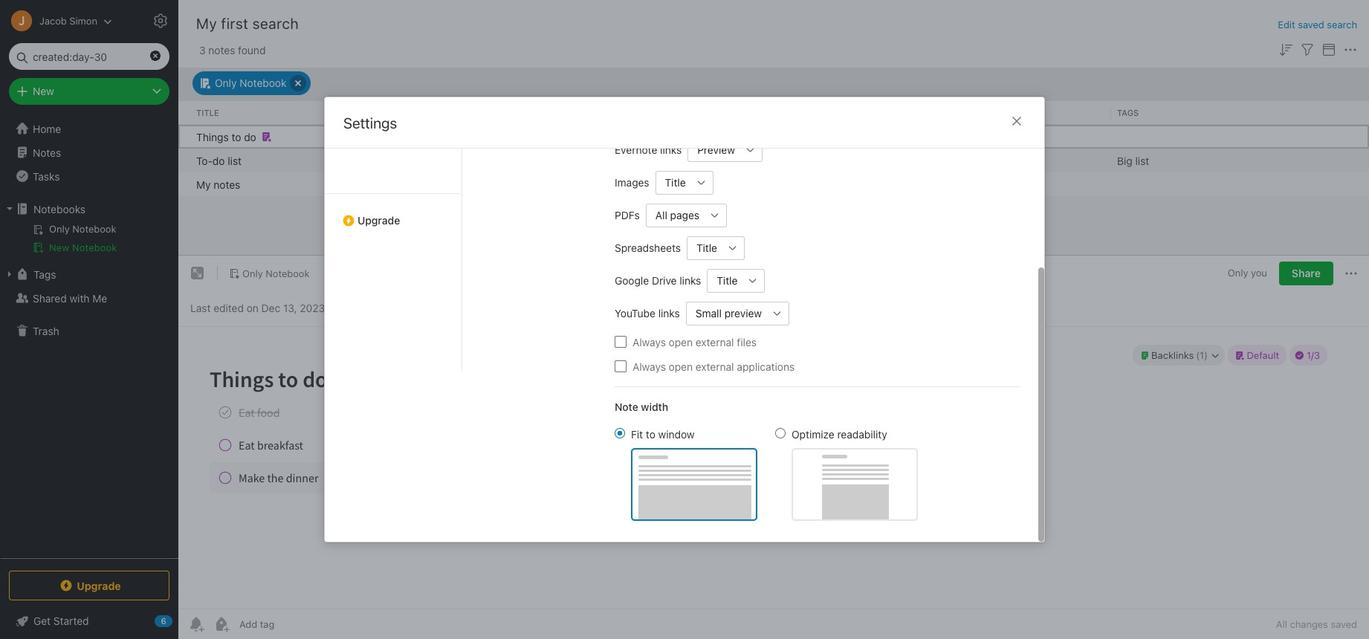 Task type: locate. For each thing, give the bounding box(es) containing it.
only notebook button up dec
[[224, 263, 315, 284]]

0 vertical spatial tags
[[1117, 107, 1139, 117]]

always open external applications
[[633, 360, 795, 373]]

first
[[221, 15, 248, 32]]

drive
[[652, 274, 677, 287]]

1 horizontal spatial saved
[[1331, 618, 1357, 630]]

1 vertical spatial open
[[669, 360, 693, 373]]

2 always from the top
[[633, 360, 666, 373]]

new down notebooks
[[49, 242, 69, 253]]

to inside button
[[232, 130, 241, 143]]

2 external from the top
[[696, 360, 734, 373]]

2 list from the left
[[1135, 154, 1149, 166]]

1 horizontal spatial search
[[1327, 19, 1357, 30]]

0 vertical spatial notebook
[[240, 77, 287, 89]]

1 vertical spatial notes
[[214, 178, 240, 190]]

7 min ago
[[581, 154, 628, 166], [581, 178, 628, 190]]

1 vertical spatial upgrade
[[77, 579, 121, 592]]

7 left images
[[581, 178, 587, 190]]

title button for images
[[655, 171, 690, 194]]

tags up 'big'
[[1117, 107, 1139, 117]]

None search field
[[19, 43, 159, 70]]

ago
[[610, 154, 628, 166], [757, 154, 774, 166], [610, 178, 628, 190]]

1 vertical spatial 7
[[581, 178, 587, 190]]

do up my notes
[[213, 154, 225, 166]]

links
[[660, 143, 682, 156], [680, 274, 701, 287], [658, 307, 680, 320]]

you
[[1251, 267, 1267, 279]]

my up 3
[[196, 15, 217, 32]]

trash link
[[0, 319, 178, 343]]

1 vertical spatial all
[[1276, 618, 1287, 630]]

always
[[633, 336, 666, 348], [633, 360, 666, 373]]

note width
[[615, 400, 668, 413]]

0 vertical spatial always
[[633, 336, 666, 348]]

google drive links
[[615, 274, 701, 287]]

new up home
[[33, 85, 54, 97]]

1 vertical spatial saved
[[1331, 618, 1357, 630]]

my inside row group
[[196, 178, 211, 190]]

column header inside row group
[[861, 106, 1105, 119]]

2 vertical spatial notebook
[[266, 267, 310, 279]]

title inside choose default view option for images field
[[665, 176, 686, 189]]

search up found
[[252, 15, 299, 32]]

title button up 'all pages' button
[[655, 171, 690, 194]]

saved right edit
[[1298, 19, 1324, 30]]

spreadsheets
[[615, 242, 681, 254]]

my
[[196, 15, 217, 32], [196, 178, 211, 190]]

tasks button
[[0, 164, 178, 188]]

title for google drive links
[[717, 274, 738, 287]]

0 horizontal spatial search
[[252, 15, 299, 32]]

1 vertical spatial always
[[633, 360, 666, 373]]

1 horizontal spatial upgrade
[[358, 214, 400, 227]]

title inside choose default view option for google drive links field
[[717, 274, 738, 287]]

only notebook button inside note window element
[[224, 263, 315, 284]]

option group
[[615, 426, 918, 521]]

0 horizontal spatial upgrade
[[77, 579, 121, 592]]

open
[[669, 336, 693, 348], [669, 360, 693, 373]]

0 horizontal spatial list
[[228, 154, 242, 166]]

notebook
[[240, 77, 287, 89], [72, 242, 117, 253], [266, 267, 310, 279]]

note
[[615, 400, 638, 413]]

title button up small preview button
[[707, 269, 741, 292]]

search
[[252, 15, 299, 32], [1327, 19, 1357, 30]]

0 vertical spatial do
[[244, 130, 256, 143]]

only you
[[1228, 267, 1267, 279]]

row group
[[178, 101, 1369, 124], [178, 124, 1369, 196]]

open up 'always open external applications'
[[669, 336, 693, 348]]

notes for 3
[[208, 43, 235, 56]]

0 vertical spatial 7 min ago
[[581, 154, 628, 166]]

external up 'always open external applications'
[[696, 336, 734, 348]]

1 row group from the top
[[178, 101, 1369, 124]]

things to do
[[196, 130, 256, 143]]

only for only notebook button within note window element
[[242, 267, 263, 279]]

0 vertical spatial notes
[[208, 43, 235, 56]]

1 open from the top
[[669, 336, 693, 348]]

always right always open external files option
[[633, 336, 666, 348]]

tags button
[[0, 262, 178, 286]]

notes inside row group
[[214, 178, 240, 190]]

1 horizontal spatial tags
[[1117, 107, 1139, 117]]

2 vertical spatial links
[[658, 307, 680, 320]]

0 horizontal spatial saved
[[1298, 19, 1324, 30]]

preview
[[697, 143, 735, 156]]

0 vertical spatial to
[[232, 130, 241, 143]]

1 always from the top
[[633, 336, 666, 348]]

external for files
[[696, 336, 734, 348]]

share button
[[1279, 262, 1333, 285]]

title button down all pages field
[[687, 236, 721, 260]]

min left evernote
[[590, 154, 607, 166]]

links down 'drive'
[[658, 307, 680, 320]]

0 vertical spatial title button
[[655, 171, 690, 194]]

1 list from the left
[[228, 154, 242, 166]]

7 min ago up pdfs
[[581, 178, 628, 190]]

3
[[199, 43, 206, 56]]

1 horizontal spatial all
[[1276, 618, 1287, 630]]

title down all pages field
[[696, 242, 717, 254]]

only
[[215, 77, 237, 89], [1228, 267, 1248, 279], [242, 267, 263, 279]]

fit to window
[[631, 428, 695, 440]]

tasks
[[33, 170, 60, 182]]

notebook up the "13,"
[[266, 267, 310, 279]]

only notebook button down found
[[193, 71, 311, 95]]

1 vertical spatial notebook
[[72, 242, 117, 253]]

Choose default view option for Evernote links field
[[688, 138, 763, 162]]

0 horizontal spatial only
[[215, 77, 237, 89]]

0 vertical spatial external
[[696, 336, 734, 348]]

shared with me
[[33, 292, 107, 304]]

2 7 from the top
[[581, 178, 587, 190]]

title button
[[655, 171, 690, 194], [687, 236, 721, 260], [707, 269, 741, 292]]

2 open from the top
[[669, 360, 693, 373]]

1 vertical spatial tags
[[33, 268, 56, 281]]

title inside choose default view option for spreadsheets field
[[696, 242, 717, 254]]

1 horizontal spatial settings
[[343, 114, 397, 132]]

1 vertical spatial my
[[196, 178, 211, 190]]

images
[[615, 176, 649, 189]]

external down always open external files
[[696, 360, 734, 373]]

only notebook up dec
[[242, 267, 310, 279]]

32
[[721, 154, 734, 166]]

1 vertical spatial to
[[646, 428, 655, 440]]

only notebook down found
[[215, 77, 287, 89]]

new
[[33, 85, 54, 97], [49, 242, 69, 253]]

Note Editor text field
[[178, 327, 1369, 609]]

new inside button
[[49, 242, 69, 253]]

notebook for the topmost only notebook button
[[240, 77, 287, 89]]

0 horizontal spatial all
[[655, 209, 667, 221]]

to right fit
[[646, 428, 655, 440]]

edit saved search
[[1278, 19, 1357, 30]]

13,
[[283, 301, 297, 314]]

title
[[196, 107, 219, 117], [665, 176, 686, 189], [696, 242, 717, 254], [717, 274, 738, 287]]

tags inside row group
[[1117, 107, 1139, 117]]

0 vertical spatial settings
[[187, 14, 226, 26]]

Always open external files checkbox
[[615, 336, 627, 348]]

0 horizontal spatial tags
[[33, 268, 56, 281]]

search right edit
[[1327, 19, 1357, 30]]

0 vertical spatial links
[[660, 143, 682, 156]]

last
[[190, 301, 211, 314]]

only down 3 notes found
[[215, 77, 237, 89]]

edit saved search button
[[1278, 18, 1357, 32]]

all
[[655, 209, 667, 221], [1276, 618, 1287, 630]]

7 left evernote
[[581, 154, 587, 166]]

7
[[581, 154, 587, 166], [581, 178, 587, 190]]

all inside note window element
[[1276, 618, 1287, 630]]

title up "things"
[[196, 107, 219, 117]]

my for my first search
[[196, 15, 217, 32]]

new inside popup button
[[33, 85, 54, 97]]

my notes
[[196, 178, 240, 190]]

to
[[232, 130, 241, 143], [646, 428, 655, 440]]

0 vertical spatial open
[[669, 336, 693, 348]]

min right 32
[[736, 154, 754, 166]]

tree
[[0, 117, 178, 557]]

0 vertical spatial upgrade
[[358, 214, 400, 227]]

always for always open external applications
[[633, 360, 666, 373]]

0 horizontal spatial to
[[232, 130, 241, 143]]

only up on
[[242, 267, 263, 279]]

title for spreadsheets
[[696, 242, 717, 254]]

title up 'all pages' button
[[665, 176, 686, 189]]

readability
[[837, 428, 887, 440]]

new notebook group
[[0, 221, 178, 262]]

2 row group from the top
[[178, 124, 1369, 196]]

2 vertical spatial title button
[[707, 269, 741, 292]]

notebook down found
[[240, 77, 287, 89]]

notes
[[208, 43, 235, 56], [214, 178, 240, 190]]

1 vertical spatial only notebook
[[242, 267, 310, 279]]

links right 'drive'
[[680, 274, 701, 287]]

0 vertical spatial 7
[[581, 154, 587, 166]]

column header
[[861, 106, 1105, 119]]

tags up shared
[[33, 268, 56, 281]]

0 vertical spatial upgrade button
[[325, 193, 462, 233]]

row group containing title
[[178, 101, 1369, 124]]

list down "things to do"
[[228, 154, 242, 166]]

1 vertical spatial external
[[696, 360, 734, 373]]

1 vertical spatial upgrade button
[[9, 571, 169, 601]]

1 horizontal spatial do
[[244, 130, 256, 143]]

all for all changes saved
[[1276, 618, 1287, 630]]

notes link
[[0, 140, 178, 164]]

1 my from the top
[[196, 15, 217, 32]]

list right 'big'
[[1135, 154, 1149, 166]]

0 vertical spatial new
[[33, 85, 54, 97]]

all left changes
[[1276, 618, 1287, 630]]

notebooks link
[[0, 197, 178, 221]]

min left images
[[590, 178, 607, 190]]

min
[[590, 154, 607, 166], [736, 154, 754, 166], [590, 178, 607, 190]]

Choose default view option for PDFs field
[[646, 203, 727, 227]]

title up small preview button
[[717, 274, 738, 287]]

notebook up tags button
[[72, 242, 117, 253]]

things
[[196, 130, 229, 143]]

1 vertical spatial settings
[[343, 114, 397, 132]]

tab list
[[481, 0, 603, 371]]

all left pages
[[655, 209, 667, 221]]

settings inside tooltip
[[187, 14, 226, 26]]

1 horizontal spatial list
[[1135, 154, 1149, 166]]

0 horizontal spatial settings
[[187, 14, 226, 26]]

to inside option group
[[646, 428, 655, 440]]

open down always open external files
[[669, 360, 693, 373]]

always right the always open external applications checkbox
[[633, 360, 666, 373]]

search for edit saved search
[[1327, 19, 1357, 30]]

expand note image
[[189, 265, 207, 282]]

upgrade for the leftmost upgrade popup button
[[77, 579, 121, 592]]

all inside 'all pages' button
[[655, 209, 667, 221]]

notebook for new notebook button
[[72, 242, 117, 253]]

things to do button
[[178, 124, 1369, 148]]

1 vertical spatial title button
[[687, 236, 721, 260]]

1 horizontal spatial to
[[646, 428, 655, 440]]

settings
[[187, 14, 226, 26], [343, 114, 397, 132]]

0 horizontal spatial do
[[213, 154, 225, 166]]

notebooks
[[33, 203, 86, 215]]

to for fit
[[646, 428, 655, 440]]

youtube
[[615, 307, 656, 320]]

applications
[[737, 360, 795, 373]]

do right "things"
[[244, 130, 256, 143]]

option group containing fit to window
[[615, 426, 918, 521]]

only left you
[[1228, 267, 1248, 279]]

0 vertical spatial saved
[[1298, 19, 1324, 30]]

notebook inside note window element
[[266, 267, 310, 279]]

to right "things"
[[232, 130, 241, 143]]

external
[[696, 336, 734, 348], [696, 360, 734, 373]]

notes right 3
[[208, 43, 235, 56]]

notes down to-do list
[[214, 178, 240, 190]]

1 vertical spatial 7 min ago
[[581, 178, 628, 190]]

to for things
[[232, 130, 241, 143]]

only notebook button
[[193, 71, 311, 95], [224, 263, 315, 284]]

all for all pages
[[655, 209, 667, 221]]

1 external from the top
[[696, 336, 734, 348]]

edit
[[1278, 19, 1295, 30]]

0 vertical spatial my
[[196, 15, 217, 32]]

upgrade
[[358, 214, 400, 227], [77, 579, 121, 592]]

title button for spreadsheets
[[687, 236, 721, 260]]

1 horizontal spatial only
[[242, 267, 263, 279]]

notebook inside button
[[72, 242, 117, 253]]

1 vertical spatial only notebook button
[[224, 263, 315, 284]]

1 vertical spatial do
[[213, 154, 225, 166]]

1 vertical spatial new
[[49, 242, 69, 253]]

search inside button
[[1327, 19, 1357, 30]]

links right evernote
[[660, 143, 682, 156]]

saved
[[1298, 19, 1324, 30], [1331, 618, 1357, 630]]

Fit to window radio
[[615, 428, 625, 438]]

upgrade for right upgrade popup button
[[358, 214, 400, 227]]

all pages button
[[646, 203, 703, 227]]

do
[[244, 130, 256, 143], [213, 154, 225, 166]]

title button for google drive links
[[707, 269, 741, 292]]

0 vertical spatial only notebook button
[[193, 71, 311, 95]]

my for my notes
[[196, 178, 211, 190]]

saved right changes
[[1331, 618, 1357, 630]]

list
[[228, 154, 242, 166], [1135, 154, 1149, 166]]

my down to-
[[196, 178, 211, 190]]

7 min ago up images
[[581, 154, 628, 166]]

open for always open external applications
[[669, 360, 693, 373]]

2 my from the top
[[196, 178, 211, 190]]

0 vertical spatial all
[[655, 209, 667, 221]]



Task type: describe. For each thing, give the bounding box(es) containing it.
saved inside button
[[1298, 19, 1324, 30]]

Search text field
[[19, 43, 159, 70]]

optimize readability
[[792, 428, 887, 440]]

small
[[696, 307, 722, 320]]

fit
[[631, 428, 643, 440]]

last edited on dec 13, 2023
[[190, 301, 325, 314]]

settings tooltip
[[165, 6, 238, 35]]

small preview button
[[686, 301, 766, 325]]

always for always open external files
[[633, 336, 666, 348]]

ago up images
[[610, 154, 628, 166]]

new for new notebook
[[49, 242, 69, 253]]

do inside button
[[244, 130, 256, 143]]

notes
[[33, 146, 61, 159]]

title inside row group
[[196, 107, 219, 117]]

ago down things to do button
[[757, 154, 774, 166]]

with
[[69, 292, 90, 304]]

2 7 min ago from the top
[[581, 178, 628, 190]]

width
[[641, 400, 668, 413]]

on
[[247, 301, 259, 314]]

add tag image
[[213, 615, 230, 633]]

my first search
[[196, 15, 299, 32]]

notes for my
[[214, 178, 240, 190]]

me
[[92, 292, 107, 304]]

Choose default view option for Images field
[[655, 171, 713, 194]]

Always open external applications checkbox
[[615, 360, 627, 372]]

notebook for only notebook button within note window element
[[266, 267, 310, 279]]

close image
[[1008, 112, 1026, 130]]

2 horizontal spatial only
[[1228, 267, 1248, 279]]

only notebook inside note window element
[[242, 267, 310, 279]]

32 min ago
[[721, 154, 774, 166]]

open for always open external files
[[669, 336, 693, 348]]

pages
[[670, 209, 699, 221]]

0 horizontal spatial upgrade button
[[9, 571, 169, 601]]

tree containing home
[[0, 117, 178, 557]]

settings image
[[152, 12, 169, 30]]

youtube links
[[615, 307, 680, 320]]

new notebook button
[[0, 239, 178, 256]]

Choose default view option for YouTube links field
[[686, 301, 789, 325]]

3 notes found
[[199, 43, 266, 56]]

to-do list
[[196, 154, 242, 166]]

saved inside note window element
[[1331, 618, 1357, 630]]

optimize
[[792, 428, 834, 440]]

Choose default view option for Google Drive links field
[[707, 269, 765, 292]]

share
[[1292, 267, 1321, 279]]

1 7 min ago from the top
[[581, 154, 628, 166]]

1 vertical spatial links
[[680, 274, 701, 287]]

evernote links
[[615, 143, 682, 156]]

changes
[[1290, 618, 1328, 630]]

Optimize readability radio
[[775, 428, 786, 438]]

1 horizontal spatial upgrade button
[[325, 193, 462, 233]]

new for new
[[33, 85, 54, 97]]

2023
[[300, 301, 325, 314]]

expand notebooks image
[[4, 203, 16, 215]]

google
[[615, 274, 649, 287]]

1 7 from the top
[[581, 154, 587, 166]]

dec
[[261, 301, 280, 314]]

new button
[[9, 78, 169, 105]]

evernote
[[615, 143, 657, 156]]

trash
[[33, 324, 59, 337]]

small preview
[[696, 307, 762, 320]]

row group containing things to do
[[178, 124, 1369, 196]]

0 vertical spatial only notebook
[[215, 77, 287, 89]]

tags inside button
[[33, 268, 56, 281]]

preview button
[[688, 138, 739, 162]]

preview
[[724, 307, 762, 320]]

title for images
[[665, 176, 686, 189]]

shared with me link
[[0, 286, 178, 310]]

home link
[[0, 117, 178, 140]]

Choose default view option for Spreadsheets field
[[687, 236, 745, 260]]

found
[[238, 43, 266, 56]]

all pages
[[655, 209, 699, 221]]

always open external files
[[633, 336, 757, 348]]

window
[[658, 428, 695, 440]]

note window element
[[178, 256, 1369, 639]]

external for applications
[[696, 360, 734, 373]]

only for the topmost only notebook button
[[215, 77, 237, 89]]

expand tags image
[[4, 268, 16, 280]]

search for my first search
[[252, 15, 299, 32]]

new notebook
[[49, 242, 117, 253]]

ago up pdfs
[[610, 178, 628, 190]]

big list
[[1117, 154, 1149, 166]]

links for evernote links
[[660, 143, 682, 156]]

shared
[[33, 292, 67, 304]]

links for youtube links
[[658, 307, 680, 320]]

all changes saved
[[1276, 618, 1357, 630]]

files
[[737, 336, 757, 348]]

pdfs
[[615, 209, 640, 221]]

to-
[[196, 154, 213, 166]]

edited
[[213, 301, 244, 314]]

home
[[33, 122, 61, 135]]

add a reminder image
[[187, 615, 205, 633]]

big
[[1117, 154, 1133, 166]]



Task type: vqa. For each thing, say whether or not it's contained in the screenshot.
NOV 27 related to 27
no



